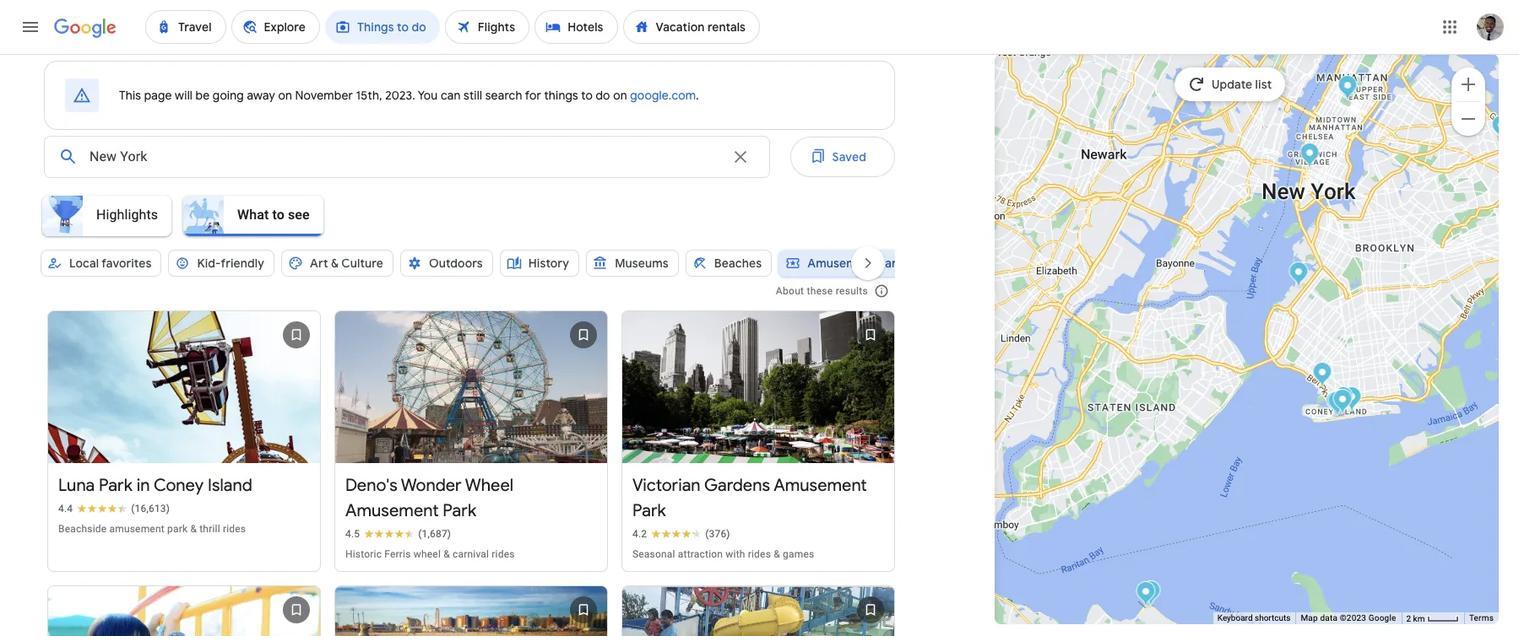 Task type: describe. For each thing, give the bounding box(es) containing it.
outdoors
[[429, 256, 483, 271]]

clear image
[[730, 147, 750, 167]]

kid-friendly
[[197, 256, 264, 271]]

carnival
[[453, 549, 489, 561]]

art
[[310, 256, 328, 271]]

saved link
[[790, 137, 895, 177]]

the cyclone roller coaster coney island ny image
[[1333, 387, 1353, 415]]

rides for luna park in coney island
[[223, 524, 246, 536]]

seasonal attraction with rides & games
[[632, 549, 814, 561]]

rides for deno's wonder wheel amusement park
[[492, 549, 515, 561]]

favorites
[[102, 256, 151, 271]]

with
[[726, 549, 745, 561]]

art & culture button
[[281, 243, 393, 284]]

be
[[196, 88, 210, 103]]

history button
[[500, 243, 579, 284]]

park
[[167, 524, 188, 536]]

update
[[1212, 77, 1252, 92]]

history
[[528, 256, 569, 271]]

terms
[[1469, 614, 1494, 623]]

museums
[[615, 256, 669, 271]]

wheel
[[414, 549, 441, 561]]

& left the games
[[774, 549, 780, 561]]

deno's wonder wheel amusement park image
[[1332, 390, 1351, 418]]

ferris
[[384, 549, 411, 561]]

save luna park in coney island coney island, 2010 to collection image
[[276, 315, 317, 355]]

historic
[[345, 549, 382, 561]]

2 km
[[1406, 614, 1427, 624]]

map data ©2023 google
[[1301, 614, 1396, 623]]

save runaway rapids waterpark to collection image
[[850, 591, 891, 631]]

victorian
[[632, 476, 701, 497]]

these
[[807, 285, 833, 297]]

terms link
[[1469, 614, 1494, 623]]

spook a rama image
[[1332, 389, 1351, 417]]

november
[[295, 88, 353, 103]]

filters list containing local favorites
[[37, 243, 919, 301]]

google
[[1369, 614, 1396, 623]]

search
[[485, 88, 522, 103]]

what to see
[[237, 206, 310, 222]]

highlights
[[96, 206, 158, 222]]

deno's
[[345, 476, 398, 497]]

tony's express image
[[1327, 391, 1347, 419]]

local favorites button
[[41, 243, 162, 284]]

4.5 out of 5 stars from 1,687 reviews image
[[345, 528, 451, 542]]

away
[[247, 88, 275, 103]]

0 vertical spatial to
[[581, 88, 593, 103]]

filters list containing highlights
[[30, 191, 895, 258]]

what to see list item
[[178, 191, 330, 241]]

filters form
[[30, 130, 919, 301]]

15th,
[[356, 88, 382, 103]]

(1,687)
[[418, 529, 451, 541]]

kid-
[[197, 256, 221, 271]]

(376)
[[705, 529, 730, 541]]

2023.
[[385, 88, 415, 103]]

©2023
[[1340, 614, 1366, 623]]

seasonal
[[632, 549, 675, 561]]

save victorian gardens amusement park to collection image
[[850, 315, 891, 355]]

circus coaster luna park image
[[1332, 389, 1352, 417]]

page
[[144, 88, 172, 103]]

historic ferris wheel & carnival rides
[[345, 549, 515, 561]]

about
[[776, 285, 804, 297]]

still
[[464, 88, 482, 103]]

& inside 'art & culture' button
[[331, 256, 339, 271]]

friendly
[[221, 256, 264, 271]]

1 on from the left
[[278, 88, 292, 103]]

keyboard shortcuts button
[[1217, 613, 1291, 625]]

can
[[441, 88, 461, 103]]

list
[[1255, 77, 1272, 92]]

highlights link
[[37, 196, 178, 236]]

scream zone at luna park in coney island image
[[1331, 390, 1350, 418]]

amusement inside button
[[807, 256, 875, 271]]

gardens
[[704, 476, 770, 497]]

steeplechase park image
[[1327, 390, 1346, 418]]

keansburg amusement park image
[[1141, 581, 1160, 609]]

amusement parks
[[807, 256, 909, 271]]

wonder
[[401, 476, 462, 497]]

do
[[596, 88, 610, 103]]

coney island history project image
[[1331, 389, 1350, 417]]

2 on from the left
[[613, 88, 627, 103]]

island
[[208, 476, 252, 497]]

save keansburg amusement park to collection image
[[276, 591, 317, 631]]

wheel
[[465, 476, 514, 497]]

km
[[1413, 614, 1425, 624]]

coney
[[154, 476, 204, 497]]

data
[[1320, 614, 1338, 623]]

4.4
[[58, 504, 73, 515]]

local
[[69, 256, 99, 271]]

in
[[136, 476, 150, 497]]

shortcuts
[[1255, 614, 1291, 623]]

victorian gardens amusement park
[[632, 476, 867, 522]]

will
[[175, 88, 193, 103]]



Task type: locate. For each thing, give the bounding box(es) containing it.
google.com link
[[630, 88, 696, 103]]

on right do
[[613, 88, 627, 103]]

0 horizontal spatial to
[[272, 206, 285, 222]]

beaches button
[[685, 243, 772, 284]]

amusement inside victorian gardens amusement park
[[774, 476, 867, 497]]

luna
[[58, 476, 95, 497]]

0 horizontal spatial park
[[99, 476, 133, 497]]

to left see
[[272, 206, 285, 222]]

museums button
[[586, 243, 679, 284]]

amusement inside deno's wonder wheel amusement park
[[345, 501, 439, 522]]

save steeplechase park to collection image
[[563, 591, 604, 631]]

& right wheel
[[443, 549, 450, 561]]

park up 4.2
[[632, 501, 666, 522]]

amusement parks button
[[779, 243, 919, 284]]

0 horizontal spatial on
[[278, 88, 292, 103]]

games
[[783, 549, 814, 561]]

color factory - nyc interactive art museum image
[[1299, 143, 1319, 171]]

thrill
[[199, 524, 220, 536]]

2 horizontal spatial park
[[632, 501, 666, 522]]

this
[[119, 88, 141, 103]]

victorian gardens amusement park image
[[1337, 75, 1357, 103]]

to left do
[[581, 88, 593, 103]]

parachute jump image
[[1326, 391, 1345, 419]]

filters list
[[30, 191, 895, 258], [37, 243, 919, 301]]

next image
[[848, 243, 888, 284]]

1 vertical spatial to
[[272, 206, 285, 222]]

1 horizontal spatial rides
[[492, 549, 515, 561]]

2
[[1406, 614, 1411, 624]]

update list
[[1212, 77, 1272, 92]]

park
[[99, 476, 133, 497], [443, 501, 476, 522], [632, 501, 666, 522]]

on right 'away'
[[278, 88, 292, 103]]

4.5
[[345, 529, 360, 541]]

coney island image
[[1342, 387, 1361, 415]]

list containing luna park in coney island
[[41, 297, 902, 637]]

4.2 out of 5 stars from 376 reviews image
[[632, 528, 730, 542]]

park up 4.4 out of 5 stars from 16,613 reviews image at the left of the page
[[99, 476, 133, 497]]

zoom in map image
[[1458, 74, 1478, 94]]

to inside list item
[[272, 206, 285, 222]]

1 horizontal spatial to
[[581, 88, 593, 103]]

park inside deno's wonder wheel amusement park
[[443, 501, 476, 522]]

& right park
[[190, 524, 197, 536]]

2 km button
[[1401, 613, 1464, 625]]

amusement up the games
[[774, 476, 867, 497]]

for
[[525, 88, 541, 103]]

luna park in coney island image
[[1332, 387, 1352, 415]]

&
[[331, 256, 339, 271], [190, 524, 197, 536], [443, 549, 450, 561], [774, 549, 780, 561]]

amusement
[[807, 256, 875, 271], [774, 476, 867, 497], [345, 501, 439, 522]]

& right art
[[331, 256, 339, 271]]

local favorites
[[69, 256, 151, 271]]

(16,613)
[[131, 504, 170, 515]]

map region
[[879, 0, 1519, 637]]

amusement up results
[[807, 256, 875, 271]]

2 vertical spatial amusement
[[345, 501, 439, 522]]

rides right the thrill
[[223, 524, 246, 536]]

update list button
[[1174, 68, 1285, 101]]

2 horizontal spatial rides
[[748, 549, 771, 561]]

map
[[1301, 614, 1318, 623]]

attraction
[[678, 549, 723, 561]]

rides right with
[[748, 549, 771, 561]]

1 horizontal spatial on
[[613, 88, 627, 103]]

rides
[[223, 524, 246, 536], [492, 549, 515, 561], [748, 549, 771, 561]]

1 vertical spatial amusement
[[774, 476, 867, 497]]

zoom out map image
[[1458, 109, 1478, 129]]

Search for destinations, sights and more text field
[[89, 137, 720, 177]]

this page will be going away on november 15th, 2023. you can still search for things to do on google.com .
[[119, 88, 699, 103]]

deno's wonder wheel amusement park
[[345, 476, 514, 522]]

4.4 out of 5 stars from 16,613 reviews image
[[58, 503, 170, 516]]

things
[[544, 88, 578, 103]]

soarin' eagle image
[[1330, 389, 1349, 417]]

art & culture
[[310, 256, 383, 271]]

outdoors button
[[400, 243, 493, 284]]

what to see link
[[178, 196, 330, 236]]

amusement up 4.5 out of 5 stars from 1,687 reviews image on the bottom left of page
[[345, 501, 439, 522]]

beachside
[[58, 524, 107, 536]]

adventurers amusement park image
[[1312, 362, 1332, 390]]

0 horizontal spatial rides
[[223, 524, 246, 536]]

runaway rapids waterpark image
[[1136, 582, 1155, 610]]

urban air trampoline and adventure park image
[[1289, 262, 1308, 290]]

what
[[237, 206, 269, 222]]

fantasy forest carousel park image
[[1491, 115, 1511, 143]]

beaches
[[714, 256, 762, 271]]

.
[[696, 88, 699, 103]]

saved
[[832, 149, 866, 165]]

amazing escape room bloomfield image
[[1061, 29, 1081, 57]]

about these results
[[776, 285, 868, 297]]

park up (1,687)
[[443, 501, 476, 522]]

1 horizontal spatial park
[[443, 501, 476, 522]]

about these results image
[[861, 271, 902, 312]]

see
[[288, 206, 310, 222]]

save deno's wonder wheel amusement park to collection image
[[563, 315, 604, 355]]

4.2
[[632, 529, 647, 541]]

list
[[41, 297, 902, 637]]

on
[[278, 88, 292, 103], [613, 88, 627, 103]]

keyboard
[[1217, 614, 1253, 623]]

google.com
[[630, 88, 696, 103]]

parks
[[878, 256, 909, 271]]

you
[[418, 88, 438, 103]]

main menu image
[[20, 17, 41, 37]]

rides right carnival
[[492, 549, 515, 561]]

park inside victorian gardens amusement park
[[632, 501, 666, 522]]

results
[[836, 285, 868, 297]]

going
[[213, 88, 244, 103]]

keyboard shortcuts
[[1217, 614, 1291, 623]]

to
[[581, 88, 593, 103], [272, 206, 285, 222]]

amusement
[[109, 524, 165, 536]]

kid-friendly button
[[168, 243, 275, 284]]

0 vertical spatial amusement
[[807, 256, 875, 271]]



Task type: vqa. For each thing, say whether or not it's contained in the screenshot.


